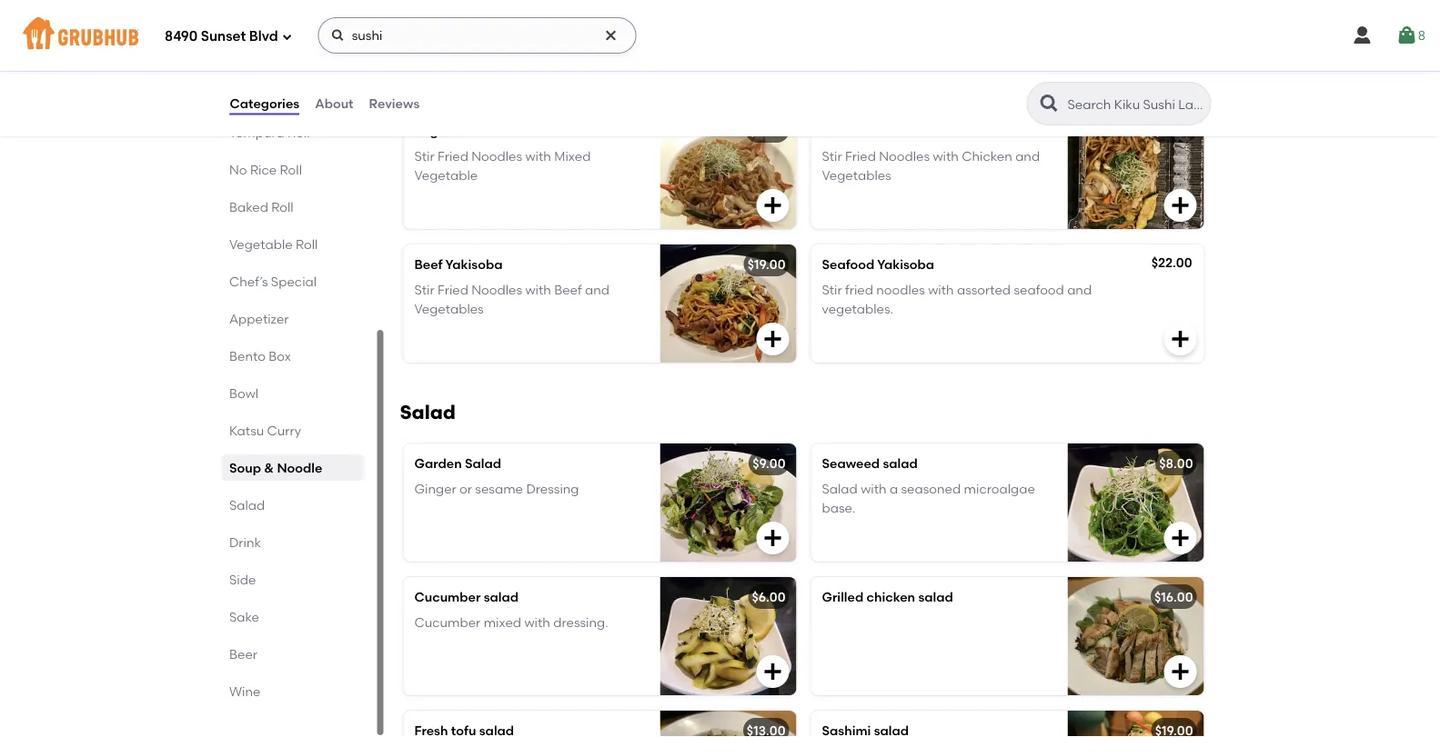Task type: describe. For each thing, give the bounding box(es) containing it.
curry
[[267, 423, 301, 439]]

about
[[315, 96, 354, 111]]

fried for vegetable
[[438, 149, 469, 164]]

grilled
[[822, 590, 864, 605]]

stir fried noodles with chicken and vegetables
[[822, 149, 1040, 183]]

chicken yakisoba image
[[1068, 111, 1204, 229]]

side
[[229, 572, 256, 588]]

tempura
[[229, 125, 284, 140]]

&
[[264, 460, 274, 476]]

with inside stir fried noodles with mixed vegetable
[[525, 149, 551, 164]]

stir for stir fried noodles with mixed vegetable
[[414, 149, 435, 164]]

svg image for $18.00
[[1170, 195, 1192, 216]]

salad up garden
[[400, 401, 456, 424]]

seafood ramen image
[[660, 0, 797, 95]]

salad for cucumber salad
[[484, 590, 519, 605]]

vegetables. inside spicy ramen noodle soup with assorted seafood and vegetables.
[[552, 34, 624, 49]]

fried for chicken
[[845, 149, 876, 164]]

yakisoba for beef yakisoba
[[445, 257, 503, 272]]

Search for food, convenience, alcohol... search field
[[318, 17, 637, 54]]

stir fried noodles with mixed vegetable
[[414, 149, 591, 183]]

with inside salad with a seasoned microalgae base.
[[861, 482, 887, 497]]

salad tab
[[229, 496, 356, 515]]

with inside spicy ramen noodle soup with assorted seafood and vegetables.
[[573, 15, 599, 31]]

drink tab
[[229, 533, 356, 552]]

with inside stir fried noodles with beef and vegetables
[[525, 283, 551, 298]]

sake tab
[[229, 608, 356, 627]]

search icon image
[[1039, 93, 1061, 115]]

sake
[[229, 610, 259, 625]]

seafood inside spicy ramen noodle soup with assorted seafood and vegetables.
[[471, 34, 522, 49]]

roll for vegetable
[[295, 237, 317, 252]]

cucumber salad image
[[660, 578, 797, 696]]

and inside stir fried noodles with assorted seafood and vegetables.
[[1067, 283, 1092, 298]]

soup
[[229, 460, 261, 476]]

ramen
[[451, 15, 491, 31]]

stir fried noodles with assorted seafood and vegetables.
[[822, 283, 1092, 317]]

$9.00
[[753, 456, 786, 472]]

katsu curry
[[229, 423, 301, 439]]

grilled chicken salad
[[822, 590, 953, 605]]

and inside stir fried noodles with beef and vegetables
[[585, 283, 610, 298]]

katsu curry tab
[[229, 421, 356, 440]]

chef's special
[[229, 274, 316, 289]]

vegetable yakisoba
[[414, 123, 539, 139]]

beef yakisoba image
[[660, 245, 797, 363]]

noodles for vegetable yakisoba
[[472, 149, 522, 164]]

bento box
[[229, 349, 291, 364]]

rice
[[250, 162, 276, 177]]

appetizer
[[229, 311, 288, 327]]

dressing
[[526, 482, 579, 497]]

yakisoba for vegetable yakisoba
[[481, 123, 539, 139]]

tempura roll
[[229, 125, 309, 140]]

cucumber salad
[[414, 590, 519, 605]]

soup & noodle
[[229, 460, 322, 476]]

stir fried noodles with beef and vegetables
[[414, 283, 610, 317]]

bowl tab
[[229, 384, 356, 403]]

ginger or sesame dressing
[[414, 482, 579, 497]]

noodle
[[277, 460, 322, 476]]

salad inside salad with a seasoned microalgae base.
[[822, 482, 858, 497]]

0 horizontal spatial chicken
[[822, 123, 873, 139]]

baked roll tab
[[229, 197, 356, 217]]

sesame
[[475, 482, 523, 497]]

chicken yakisoba
[[822, 123, 933, 139]]

stir for stir fried noodles with beef and vegetables
[[414, 283, 435, 298]]

2 horizontal spatial salad
[[919, 590, 953, 605]]

categories
[[230, 96, 300, 111]]

grilled chicken salad image
[[1068, 578, 1204, 696]]

beer
[[229, 647, 257, 662]]

ginger
[[414, 482, 457, 497]]

roll for baked
[[271, 199, 293, 215]]

noodles
[[877, 283, 925, 298]]

assorted inside stir fried noodles with assorted seafood and vegetables.
[[957, 283, 1011, 298]]

drink
[[229, 535, 261, 551]]

noodles for chicken yakisoba
[[879, 149, 930, 164]]

mixed
[[484, 616, 521, 631]]

base.
[[822, 500, 856, 516]]

blvd
[[249, 28, 278, 45]]

seafood
[[822, 257, 875, 272]]

with inside stir fried noodles with chicken and vegetables
[[933, 149, 959, 164]]

stir for stir fried noodles with chicken and vegetables
[[822, 149, 842, 164]]

noodle
[[495, 15, 537, 31]]

$22.00
[[1152, 255, 1192, 271]]

soup & noodle tab
[[229, 459, 356, 478]]

vegetables. inside stir fried noodles with assorted seafood and vegetables.
[[822, 301, 894, 317]]

seafood yakisoba
[[822, 257, 935, 272]]



Task type: locate. For each thing, give the bounding box(es) containing it.
vegetable yakisoba image
[[660, 111, 797, 229]]

wine tab
[[229, 682, 356, 702]]

$17.00
[[749, 123, 786, 139]]

$6.00
[[752, 590, 786, 605]]

0 vertical spatial cucumber
[[414, 590, 481, 605]]

1 horizontal spatial beef
[[554, 283, 582, 298]]

reviews
[[369, 96, 420, 111]]

$16.00
[[1155, 590, 1193, 605]]

yakisoba up stir fried noodles with beef and vegetables
[[445, 257, 503, 272]]

vegetables inside stir fried noodles with chicken and vegetables
[[822, 167, 892, 183]]

seafood
[[471, 34, 522, 49], [1014, 283, 1064, 298]]

seafood inside stir fried noodles with assorted seafood and vegetables.
[[1014, 283, 1064, 298]]

categories button
[[229, 71, 300, 136]]

main navigation navigation
[[0, 0, 1440, 71]]

mixed
[[554, 149, 591, 164]]

salad for seaweed salad
[[883, 456, 918, 472]]

salad down soup
[[229, 498, 265, 513]]

svg image up $16.00
[[1170, 528, 1192, 550]]

and inside stir fried noodles with chicken and vegetables
[[1016, 149, 1040, 164]]

bowl
[[229, 386, 258, 401]]

roll inside tab
[[271, 199, 293, 215]]

garden
[[414, 456, 462, 472]]

stir down beef yakisoba
[[414, 283, 435, 298]]

cucumber down cucumber salad
[[414, 616, 481, 631]]

beef
[[414, 257, 443, 272], [554, 283, 582, 298]]

or
[[460, 482, 472, 497]]

svg image up $19.00
[[762, 195, 784, 216]]

vegetables for stir fried noodles with chicken and vegetables
[[822, 167, 892, 183]]

about button
[[314, 71, 354, 136]]

1 vertical spatial vegetable
[[414, 167, 478, 183]]

0 horizontal spatial seafood
[[471, 34, 522, 49]]

1 vertical spatial chicken
[[962, 149, 1013, 164]]

1 vertical spatial vegetables.
[[822, 301, 894, 317]]

stir inside stir fried noodles with chicken and vegetables
[[822, 149, 842, 164]]

vegetable down 'vegetable yakisoba'
[[414, 167, 478, 183]]

svg image up search kiku sushi larchmont search box
[[1170, 61, 1192, 83]]

fried
[[845, 283, 873, 298]]

svg image
[[1352, 25, 1374, 46], [1397, 25, 1418, 46], [331, 28, 346, 43], [604, 28, 618, 43], [282, 31, 293, 42], [762, 61, 784, 83], [762, 328, 784, 350], [1170, 328, 1192, 350], [762, 528, 784, 550], [762, 661, 784, 683], [1170, 661, 1192, 683]]

special
[[271, 274, 316, 289]]

fried down beef yakisoba
[[438, 283, 469, 298]]

no rice roll tab
[[229, 160, 356, 179]]

1 vertical spatial assorted
[[957, 283, 1011, 298]]

assorted inside spicy ramen noodle soup with assorted seafood and vegetables.
[[414, 34, 468, 49]]

side tab
[[229, 571, 356, 590]]

vegetables down beef yakisoba
[[414, 301, 484, 317]]

bento
[[229, 349, 265, 364]]

0 vertical spatial vegetables.
[[552, 34, 624, 49]]

noodles for beef yakisoba
[[472, 283, 522, 298]]

salad with a seasoned microalgae base.
[[822, 482, 1035, 516]]

stir left fried
[[822, 283, 842, 298]]

vegetable roll tab
[[229, 235, 356, 254]]

roll right baked
[[271, 199, 293, 215]]

beef inside stir fried noodles with beef and vegetables
[[554, 283, 582, 298]]

1 horizontal spatial seafood
[[1014, 283, 1064, 298]]

vegetables.
[[552, 34, 624, 49], [822, 301, 894, 317]]

baked
[[229, 199, 268, 215]]

roll
[[287, 125, 309, 140], [279, 162, 302, 177], [271, 199, 293, 215], [295, 237, 317, 252]]

seaweed salad
[[822, 456, 918, 472]]

yakisoba for chicken yakisoba
[[876, 123, 933, 139]]

chicken inside stir fried noodles with chicken and vegetables
[[962, 149, 1013, 164]]

fried for beef
[[438, 283, 469, 298]]

0 horizontal spatial assorted
[[414, 34, 468, 49]]

salad inside tab
[[229, 498, 265, 513]]

0 vertical spatial vegetables
[[822, 167, 892, 183]]

1 vertical spatial cucumber
[[414, 616, 481, 631]]

stir down 'vegetable yakisoba'
[[414, 149, 435, 164]]

salad
[[400, 401, 456, 424], [465, 456, 501, 472], [822, 482, 858, 497], [229, 498, 265, 513]]

noodles inside stir fried noodles with chicken and vegetables
[[879, 149, 930, 164]]

fried inside stir fried noodles with beef and vegetables
[[438, 283, 469, 298]]

cucumber
[[414, 590, 481, 605], [414, 616, 481, 631]]

svg image inside 8 button
[[1397, 25, 1418, 46]]

1 horizontal spatial vegetables.
[[822, 301, 894, 317]]

assorted down spicy
[[414, 34, 468, 49]]

cucumber up cucumber mixed with dressing.
[[414, 590, 481, 605]]

sunset
[[201, 28, 246, 45]]

stir
[[414, 149, 435, 164], [822, 149, 842, 164], [414, 283, 435, 298], [822, 283, 842, 298]]

appetizer tab
[[229, 309, 356, 328]]

vegetable
[[414, 123, 479, 139], [414, 167, 478, 183], [229, 237, 292, 252]]

yakisoba
[[481, 123, 539, 139], [876, 123, 933, 139], [445, 257, 503, 272], [877, 257, 935, 272]]

8490
[[165, 28, 198, 45]]

0 vertical spatial assorted
[[414, 34, 468, 49]]

svg image up the $22.00
[[1170, 195, 1192, 216]]

roll right rice
[[279, 162, 302, 177]]

0 horizontal spatial vegetables.
[[552, 34, 624, 49]]

vegetables
[[822, 167, 892, 183], [414, 301, 484, 317]]

spicy
[[414, 15, 448, 31]]

assorted right the noodles at the top right
[[957, 283, 1011, 298]]

roll for tempura
[[287, 125, 309, 140]]

with inside stir fried noodles with assorted seafood and vegetables.
[[928, 283, 954, 298]]

0 vertical spatial seafood
[[471, 34, 522, 49]]

salad right chicken
[[919, 590, 953, 605]]

roll up special
[[295, 237, 317, 252]]

0 vertical spatial chicken
[[822, 123, 873, 139]]

fried inside stir fried noodles with chicken and vegetables
[[845, 149, 876, 164]]

salad up base.
[[822, 482, 858, 497]]

no rice roll
[[229, 162, 302, 177]]

assorted
[[414, 34, 468, 49], [957, 283, 1011, 298]]

0 vertical spatial vegetable
[[414, 123, 479, 139]]

noodles down 'vegetable yakisoba'
[[472, 149, 522, 164]]

vegetables down chicken yakisoba
[[822, 167, 892, 183]]

0 horizontal spatial salad
[[484, 590, 519, 605]]

yakisoba up the noodles at the top right
[[877, 257, 935, 272]]

vegetable inside vegetable roll tab
[[229, 237, 292, 252]]

1 horizontal spatial salad
[[883, 456, 918, 472]]

katsu
[[229, 423, 264, 439]]

svg image for $8.00
[[1170, 528, 1192, 550]]

bento box tab
[[229, 347, 356, 366]]

2 vertical spatial vegetable
[[229, 237, 292, 252]]

noodles down chicken yakisoba
[[879, 149, 930, 164]]

fried
[[438, 149, 469, 164], [845, 149, 876, 164], [438, 283, 469, 298]]

seaweed salad image
[[1068, 444, 1204, 562]]

chef's special tab
[[229, 272, 356, 291]]

cucumber for cucumber salad
[[414, 590, 481, 605]]

sashimi salad image
[[1068, 711, 1204, 738]]

0 horizontal spatial vegetables
[[414, 301, 484, 317]]

yakisoba up stir fried noodles with mixed vegetable
[[481, 123, 539, 139]]

roll up the no rice roll tab
[[287, 125, 309, 140]]

1 vertical spatial vegetables
[[414, 301, 484, 317]]

1 horizontal spatial assorted
[[957, 283, 1011, 298]]

Search Kiku Sushi Larchmont search field
[[1066, 96, 1205, 113]]

seasoned
[[901, 482, 961, 497]]

fried down 'vegetable yakisoba'
[[438, 149, 469, 164]]

yakisoba for seafood yakisoba
[[877, 257, 935, 272]]

1 vertical spatial seafood
[[1014, 283, 1064, 298]]

microalgae
[[964, 482, 1035, 497]]

seaweed
[[822, 456, 880, 472]]

baked roll
[[229, 199, 293, 215]]

0 horizontal spatial beef
[[414, 257, 443, 272]]

vegetable roll
[[229, 237, 317, 252]]

vegetable for vegetable roll
[[229, 237, 292, 252]]

reviews button
[[368, 71, 421, 136]]

roll inside tab
[[287, 125, 309, 140]]

stir down chicken yakisoba
[[822, 149, 842, 164]]

noodles down beef yakisoba
[[472, 283, 522, 298]]

vegetables. down soup
[[552, 34, 624, 49]]

stir inside stir fried noodles with assorted seafood and vegetables.
[[822, 283, 842, 298]]

stir inside stir fried noodles with beef and vegetables
[[414, 283, 435, 298]]

beef yakisoba
[[414, 257, 503, 272]]

vegetable down 'baked roll'
[[229, 237, 292, 252]]

svg image
[[1170, 61, 1192, 83], [762, 195, 784, 216], [1170, 195, 1192, 216], [1170, 528, 1192, 550]]

yakisoba up stir fried noodles with chicken and vegetables
[[876, 123, 933, 139]]

garden salad image
[[660, 444, 797, 562]]

chicken
[[867, 590, 916, 605]]

dressing.
[[553, 616, 608, 631]]

$8.00
[[1159, 456, 1193, 472]]

1 cucumber from the top
[[414, 590, 481, 605]]

8490 sunset blvd
[[165, 28, 278, 45]]

spicy ramen noodle soup with assorted seafood and vegetables. button
[[404, 0, 797, 95]]

chicken
[[822, 123, 873, 139], [962, 149, 1013, 164]]

1 horizontal spatial vegetables
[[822, 167, 892, 183]]

vegetable inside stir fried noodles with mixed vegetable
[[414, 167, 478, 183]]

svg image for $17.00
[[762, 195, 784, 216]]

with
[[573, 15, 599, 31], [525, 149, 551, 164], [933, 149, 959, 164], [525, 283, 551, 298], [928, 283, 954, 298], [861, 482, 887, 497], [525, 616, 550, 631]]

stir inside stir fried noodles with mixed vegetable
[[414, 149, 435, 164]]

beer tab
[[229, 645, 356, 664]]

8 button
[[1397, 19, 1426, 52]]

2 cucumber from the top
[[414, 616, 481, 631]]

spicy ramen noodle soup with assorted seafood and vegetables.
[[414, 15, 624, 49]]

0 vertical spatial beef
[[414, 257, 443, 272]]

1 vertical spatial beef
[[554, 283, 582, 298]]

fried inside stir fried noodles with mixed vegetable
[[438, 149, 469, 164]]

vegetables inside stir fried noodles with beef and vegetables
[[414, 301, 484, 317]]

chef's
[[229, 274, 268, 289]]

salad up mixed
[[484, 590, 519, 605]]

noodles inside stir fried noodles with beef and vegetables
[[472, 283, 522, 298]]

salad
[[883, 456, 918, 472], [484, 590, 519, 605], [919, 590, 953, 605]]

vegetables. down fried
[[822, 301, 894, 317]]

cucumber mixed with dressing.
[[414, 616, 608, 631]]

$18.00
[[1154, 123, 1193, 139]]

vegetable for vegetable yakisoba
[[414, 123, 479, 139]]

salad up ginger or sesame dressing
[[465, 456, 501, 472]]

vegetables for stir fried noodles with beef and vegetables
[[414, 301, 484, 317]]

fresh tofu salad image
[[660, 711, 797, 738]]

soup
[[540, 15, 570, 31]]

fried down chicken yakisoba
[[845, 149, 876, 164]]

$19.00
[[748, 257, 786, 272]]

garden salad
[[414, 456, 501, 472]]

wine
[[229, 684, 260, 700]]

tempura roll tab
[[229, 123, 356, 142]]

noodles inside stir fried noodles with mixed vegetable
[[472, 149, 522, 164]]

vegetable down reviews on the left of page
[[414, 123, 479, 139]]

and inside spicy ramen noodle soup with assorted seafood and vegetables.
[[525, 34, 549, 49]]

1 horizontal spatial chicken
[[962, 149, 1013, 164]]

8
[[1418, 28, 1426, 43]]

stir for stir fried noodles with assorted seafood and vegetables.
[[822, 283, 842, 298]]

a
[[890, 482, 898, 497]]

salad up a
[[883, 456, 918, 472]]

spicy beef ramen image
[[1068, 0, 1204, 95]]

cucumber for cucumber mixed with dressing.
[[414, 616, 481, 631]]

no
[[229, 162, 247, 177]]

box
[[268, 349, 291, 364]]



Task type: vqa. For each thing, say whether or not it's contained in the screenshot.
Vegetable Roll
yes



